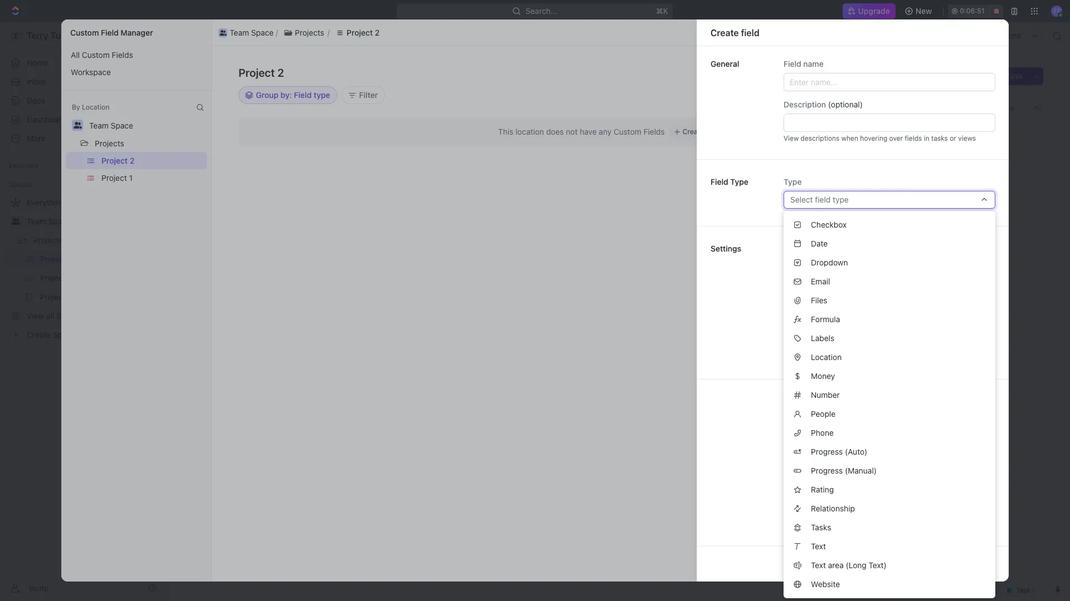 Task type: describe. For each thing, give the bounding box(es) containing it.
(optional)
[[828, 100, 863, 109]]

upgrade link
[[842, 3, 896, 19]]

in up dropdown
[[825, 249, 830, 257]]

3 18 mins from the top
[[907, 142, 931, 150]]

home link
[[4, 54, 162, 72]]

rating
[[811, 485, 834, 495]]

any
[[599, 127, 611, 137]]

space inside tree
[[48, 217, 71, 226]]

in up complete to
[[825, 186, 830, 195]]

Type text field
[[790, 192, 975, 208]]

1 horizontal spatial team space link
[[173, 29, 234, 42]]

2 changed status from from the top
[[747, 168, 816, 177]]

workspace. inside required in tasks required custom fields must be filled out when creating tasks in all the locations where the custom field is used in your workspace.
[[819, 275, 856, 284]]

create for create one
[[683, 128, 704, 136]]

type button
[[784, 177, 995, 209]]

dashboards
[[27, 115, 70, 124]]

create new field
[[916, 68, 976, 77]]

5 changed from the top
[[749, 231, 777, 239]]

0:06:51 button
[[948, 4, 1003, 18]]

fields left create one button
[[644, 127, 665, 137]]

added watcher:
[[762, 142, 815, 150]]

3 from from the top
[[800, 186, 814, 195]]

7 changed status from from the top
[[747, 275, 816, 284]]

filled
[[908, 256, 923, 265]]

checkbox
[[811, 220, 847, 230]]

will
[[874, 305, 884, 313]]

2 horizontal spatial projects link
[[241, 29, 287, 42]]

docs
[[27, 96, 45, 105]]

fields inside visible to guests custom fields can be hidden or shown to guests in your workspace.
[[830, 344, 848, 352]]

general
[[711, 59, 739, 69]]

phone
[[811, 429, 834, 438]]

add task
[[990, 71, 1023, 81]]

7 from from the top
[[800, 275, 814, 284]]

list
[[250, 103, 264, 112]]

by
[[72, 103, 80, 111]]

2 you from the top
[[736, 249, 747, 257]]

location inside 'button'
[[811, 353, 842, 362]]

customize button
[[961, 100, 1018, 116]]

task sidebar content section
[[713, 61, 947, 574]]

6 changed from the top
[[749, 249, 777, 257]]

0 vertical spatial progress
[[216, 157, 252, 166]]

number button
[[788, 386, 991, 405]]

gantt link
[[376, 100, 399, 116]]

3 18 from the top
[[907, 142, 914, 150]]

view,
[[974, 305, 990, 313]]

task sidebar navigation tab list
[[952, 67, 976, 133]]

your inside visible to guests custom fields can be hidden or shown to guests in your workspace.
[[966, 344, 980, 352]]

in down board link
[[207, 157, 214, 166]]

always
[[886, 305, 907, 313]]

0 vertical spatial projects button
[[278, 26, 330, 39]]

progress for progress (manual)
[[811, 466, 843, 476]]

be for custom
[[909, 305, 917, 313]]

2 the from the left
[[902, 266, 912, 274]]

project 1
[[101, 173, 133, 183]]

progress (manual) button
[[788, 462, 991, 481]]

0 horizontal spatial field
[[741, 28, 759, 38]]

visible
[[804, 332, 828, 341]]

this location does not have any custom fields
[[498, 127, 665, 137]]

to do to
[[823, 231, 853, 239]]

custom right any
[[614, 127, 641, 137]]

add for add task
[[990, 71, 1004, 81]]

this
[[498, 127, 513, 137]]

workspace
[[71, 67, 111, 77]]

assignees button
[[451, 128, 503, 142]]

created this task
[[747, 106, 802, 114]]

displayed
[[919, 305, 949, 313]]

custom inside button
[[82, 50, 110, 60]]

your inside required in tasks required custom fields must be filled out when creating tasks in all the locations where the custom field is used in your workspace.
[[804, 275, 818, 284]]

money button
[[788, 367, 991, 386]]

customize
[[975, 103, 1014, 112]]

rating button
[[788, 481, 991, 500]]

formula
[[811, 315, 840, 324]]

have
[[580, 127, 597, 137]]

table link
[[336, 100, 358, 116]]

in right fields
[[924, 134, 929, 143]]

custom down out
[[914, 266, 938, 274]]

home
[[27, 58, 48, 67]]

1 horizontal spatial team space button
[[216, 26, 276, 39]]

custom up the all
[[834, 256, 858, 265]]

visible to guests custom fields can be hidden or shown to guests in your workspace.
[[804, 332, 980, 362]]

must
[[880, 256, 896, 265]]

text for text area (long text)
[[811, 561, 826, 571]]

hide button
[[574, 128, 598, 142]]

3 changed from the top
[[749, 186, 777, 195]]

empty.
[[826, 314, 848, 323]]

progress (auto) button
[[788, 443, 991, 462]]

3 status from the top
[[778, 186, 798, 195]]

project inside project 1 button
[[101, 173, 127, 183]]

to do for 17
[[872, 213, 892, 221]]

5 from from the top
[[800, 231, 814, 239]]

progress for progress (auto)
[[811, 448, 843, 457]]

required in tasks required custom fields must be filled out when creating tasks in all the locations where the custom field is used in your workspace.
[[804, 244, 987, 284]]

1 changed status from from the top
[[747, 124, 816, 132]]

17 mins for changed status from
[[907, 186, 931, 195]]

board
[[208, 103, 230, 112]]

settings
[[711, 244, 741, 254]]

does
[[546, 127, 564, 137]]

0 horizontal spatial project 2 button
[[96, 152, 207, 169]]

text for text
[[811, 542, 826, 552]]

custom up all
[[70, 28, 99, 37]]

1 the from the left
[[839, 266, 849, 274]]

over
[[889, 134, 903, 143]]

0 vertical spatial in progress
[[207, 157, 252, 166]]

progress (auto)
[[811, 448, 867, 457]]

team space for team space link to the left
[[27, 217, 71, 226]]

create for create field
[[711, 28, 739, 38]]

existing
[[852, 68, 880, 77]]

power
[[783, 293, 802, 302]]

1 vertical spatial progress
[[832, 186, 860, 195]]

6 from from the top
[[800, 249, 814, 257]]

field inside required in tasks required custom fields must be filled out when creating tasks in all the locations where the custom field is used in your workspace.
[[940, 266, 955, 274]]

field for add existing field
[[882, 68, 899, 77]]

in inside pinned pinned custom fields will always be displayed in task view, even if empty.
[[951, 305, 956, 313]]

if
[[821, 314, 825, 323]]

projects / project 2
[[207, 42, 280, 51]]

out
[[925, 256, 935, 265]]

projects link inside tree
[[33, 232, 130, 250]]

1 pinned from the top
[[804, 293, 828, 302]]

new
[[916, 6, 932, 16]]

mins for eloisefrancis23@gmail. com
[[916, 142, 931, 150]]

1 horizontal spatial guests
[[936, 344, 957, 352]]

complete for complete
[[823, 275, 857, 284]]

0:06:51
[[960, 7, 985, 15]]

1 from from the top
[[800, 124, 814, 132]]

type inside dropdown button
[[784, 177, 802, 187]]

creating
[[956, 256, 982, 265]]

task inside pinned pinned custom fields will always be displayed in task view, even if empty.
[[958, 305, 972, 313]]

add description
[[180, 423, 237, 432]]

this
[[775, 106, 787, 114]]

be inside required in tasks required custom fields must be filled out when creating tasks in all the locations where the custom field is used in your workspace.
[[898, 256, 906, 265]]

0 vertical spatial guests
[[839, 332, 863, 341]]

0 horizontal spatial team space link
[[27, 213, 159, 231]]

field name
[[784, 59, 824, 69]]

team space inside list
[[230, 28, 274, 37]]

list link
[[248, 100, 264, 116]]

one
[[706, 128, 718, 136]]

views
[[958, 134, 976, 143]]

location
[[516, 127, 544, 137]]

projects inside list
[[295, 28, 324, 37]]

date
[[811, 239, 828, 249]]

0 vertical spatial location
[[82, 103, 110, 111]]

fields inside required in tasks required custom fields must be filled out when creating tasks in all the locations where the custom field is used in your workspace.
[[860, 256, 878, 265]]

8686faf0v button
[[200, 274, 243, 287]]

progress (manual)
[[811, 466, 877, 476]]

new
[[943, 68, 958, 77]]

⌘k
[[656, 6, 669, 16]]

2 mins from the top
[[916, 124, 931, 132]]

inbox
[[27, 77, 46, 86]]

18 for task
[[907, 106, 914, 114]]

descriptions
[[801, 134, 840, 143]]

complete to
[[823, 213, 865, 221]]

email
[[811, 277, 830, 286]]

1 status from the top
[[778, 124, 798, 132]]

user group image inside tree
[[11, 218, 20, 225]]

list containing project 2
[[61, 152, 211, 187]]

4 changed from the top
[[749, 213, 777, 221]]

assignees
[[464, 130, 498, 139]]

0 vertical spatial project 2 button
[[330, 26, 385, 39]]

upgrade
[[858, 6, 890, 16]]

labels button
[[788, 329, 991, 348]]

0 vertical spatial tasks
[[931, 134, 948, 143]]

list containing all custom fields
[[61, 46, 211, 81]]

sidebar navigation
[[0, 22, 167, 602]]

favorites button
[[4, 159, 43, 173]]

field down created
[[784, 59, 801, 69]]



Task type: locate. For each thing, give the bounding box(es) containing it.
or left 'views'
[[950, 134, 956, 143]]

tree inside sidebar navigation
[[4, 194, 162, 344]]

0 horizontal spatial your
[[804, 275, 818, 284]]

do down type text field
[[883, 213, 892, 221]]

0 vertical spatial team space
[[230, 28, 274, 37]]

projects inside tree
[[33, 236, 63, 245]]

from up power
[[800, 275, 814, 284]]

1 horizontal spatial your
[[966, 344, 980, 352]]

spaces
[[9, 181, 33, 189]]

share button
[[839, 38, 873, 56]]

1 vertical spatial you
[[736, 249, 747, 257]]

mins for complete
[[916, 213, 931, 221]]

description
[[197, 423, 237, 432]]

1 vertical spatial complete
[[823, 275, 857, 284]]

task up customize
[[1006, 71, 1023, 81]]

automations
[[974, 31, 1021, 40]]

all
[[830, 266, 837, 274]]

1 horizontal spatial be
[[898, 256, 906, 265]]

create up general
[[711, 28, 739, 38]]

0 horizontal spatial type
[[730, 177, 748, 187]]

0 horizontal spatial team space
[[27, 217, 71, 226]]

team inside tree
[[27, 217, 46, 226]]

type
[[730, 177, 748, 187], [784, 177, 802, 187]]

do up 8686faf0v
[[218, 264, 228, 272]]

custom up the empty.
[[827, 305, 851, 313]]

in down to do to
[[838, 244, 844, 254]]

18 mins for from
[[907, 124, 931, 132]]

Enter name... text field
[[784, 73, 995, 91]]

0 horizontal spatial or
[[897, 344, 903, 352]]

be right can
[[864, 344, 871, 352]]

guests up can
[[839, 332, 863, 341]]

mins for changed status from
[[916, 186, 931, 195]]

team space inside tree
[[27, 217, 71, 226]]

1 horizontal spatial to do
[[840, 124, 860, 132]]

1 vertical spatial team space link
[[27, 213, 159, 231]]

dropdown button
[[788, 254, 991, 273]]

projects
[[295, 28, 324, 37], [255, 31, 284, 40], [207, 42, 236, 51], [95, 139, 124, 148], [33, 236, 63, 245]]

shown
[[905, 344, 926, 352]]

workspace. down labels
[[804, 353, 841, 362]]

2 horizontal spatial tasks
[[931, 134, 948, 143]]

user group image up projects / project 2
[[219, 30, 226, 35]]

tree
[[4, 194, 162, 344]]

your up files
[[804, 275, 818, 284]]

docs link
[[4, 92, 162, 110]]

create left one
[[683, 128, 704, 136]]

add for add existing field
[[835, 68, 850, 77]]

4 from from the top
[[800, 213, 814, 221]]

1 text from the top
[[811, 542, 826, 552]]

(manual)
[[845, 466, 877, 476]]

6 status from the top
[[778, 249, 798, 257]]

space
[[251, 28, 274, 37], [209, 31, 231, 40], [111, 121, 133, 130], [48, 217, 71, 226]]

custom up workspace
[[82, 50, 110, 60]]

in progress up complete to
[[823, 186, 862, 195]]

by location
[[72, 103, 110, 111]]

1 vertical spatial to do
[[872, 213, 892, 221]]

2 17 mins from the top
[[907, 213, 931, 221]]

2 text from the top
[[811, 561, 826, 571]]

pinned
[[804, 293, 828, 302], [804, 305, 825, 313]]

0 horizontal spatial projects link
[[33, 232, 130, 250]]

guests
[[839, 332, 863, 341], [936, 344, 957, 352]]

status
[[778, 124, 798, 132], [778, 168, 798, 177], [778, 186, 798, 195], [778, 213, 798, 221], [778, 231, 798, 239], [778, 249, 798, 257], [778, 275, 798, 284]]

add left existing
[[835, 68, 850, 77]]

project 2 inside "link"
[[307, 31, 341, 40]]

complete up to do to
[[825, 213, 855, 221]]

custom field manager
[[70, 28, 153, 37]]

create for create new field
[[916, 68, 940, 77]]

workspace. inside visible to guests custom fields can be hidden or shown to guests in your workspace.
[[804, 353, 841, 362]]

location up money
[[811, 353, 842, 362]]

progress up rating
[[811, 466, 843, 476]]

files button
[[788, 291, 991, 310]]

guests right shown
[[936, 344, 957, 352]]

7 changed from the top
[[749, 275, 777, 284]]

1 mins from the top
[[916, 106, 931, 114]]

checkbox button
[[788, 216, 991, 235]]

relationship button
[[788, 500, 991, 519]]

when right out
[[937, 256, 954, 265]]

tag
[[771, 293, 781, 302]]

1 vertical spatial pinned
[[804, 305, 825, 313]]

0 horizontal spatial when
[[841, 134, 858, 143]]

1 horizontal spatial when
[[937, 256, 954, 265]]

field down one
[[711, 177, 728, 187]]

0 horizontal spatial user group image
[[11, 218, 20, 225]]

in right used
[[982, 266, 987, 274]]

1 vertical spatial your
[[966, 344, 980, 352]]

1 horizontal spatial /
[[241, 42, 243, 51]]

1 horizontal spatial type
[[784, 177, 802, 187]]

1 vertical spatial guests
[[936, 344, 957, 352]]

add for add description
[[180, 423, 195, 432]]

1 vertical spatial text
[[811, 561, 826, 571]]

1 horizontal spatial projects link
[[207, 42, 236, 51]]

0 vertical spatial or
[[950, 134, 956, 143]]

tag power
[[771, 293, 802, 302]]

2 18 from the top
[[907, 124, 914, 132]]

text area (long text)
[[811, 561, 887, 571]]

2 vertical spatial list
[[61, 152, 211, 187]]

add description button
[[162, 419, 634, 437]]

2 progress from the top
[[811, 466, 843, 476]]

text left area
[[811, 561, 826, 571]]

text
[[811, 542, 826, 552], [811, 561, 826, 571]]

tasks
[[931, 134, 948, 143], [846, 244, 865, 254], [804, 266, 820, 274]]

2 required from the top
[[804, 256, 832, 265]]

tasks
[[811, 523, 831, 533]]

changed
[[749, 124, 777, 132], [749, 168, 777, 177], [749, 186, 777, 195], [749, 213, 777, 221], [749, 231, 777, 239], [749, 249, 777, 257], [749, 275, 777, 284]]

calendar link
[[282, 100, 317, 116]]

1 vertical spatial 17 mins
[[907, 213, 931, 221]]

pinned down email
[[804, 293, 828, 302]]

dashboards link
[[4, 111, 162, 129]]

0 horizontal spatial task
[[958, 305, 972, 313]]

0 vertical spatial team space button
[[216, 26, 276, 39]]

2 status from the top
[[778, 168, 798, 177]]

field inside 'create new field' "button"
[[960, 68, 976, 77]]

5 mins from the top
[[916, 213, 931, 221]]

automations button
[[969, 27, 1027, 44]]

progress inside button
[[811, 448, 843, 457]]

be inside pinned pinned custom fields will always be displayed in task view, even if empty.
[[909, 305, 917, 313]]

17 mins down the type dropdown button
[[907, 213, 931, 221]]

0 horizontal spatial add
[[180, 423, 195, 432]]

your down view,
[[966, 344, 980, 352]]

create inside "button"
[[916, 68, 940, 77]]

add existing field button
[[828, 64, 905, 82]]

team space button up projects / project 2
[[216, 26, 276, 39]]

view
[[784, 134, 799, 143]]

labels
[[811, 334, 834, 343]]

0 vertical spatial complete
[[825, 213, 855, 221]]

fields left can
[[830, 344, 848, 352]]

custom inside pinned pinned custom fields will always be displayed in task view, even if empty.
[[827, 305, 851, 313]]

0 horizontal spatial /
[[236, 31, 239, 40]]

text area (long text) button
[[788, 557, 991, 576]]

1 horizontal spatial location
[[811, 353, 842, 362]]

do up eloisefrancis23@gmail.
[[851, 124, 860, 132]]

1 vertical spatial location
[[811, 353, 842, 362]]

tasks down to do to
[[846, 244, 865, 254]]

search...
[[526, 6, 558, 16]]

17 right nov
[[827, 42, 834, 51]]

0 vertical spatial team space link
[[173, 29, 234, 42]]

1 you from the top
[[736, 186, 747, 195]]

project 2
[[347, 28, 380, 37], [307, 31, 341, 40], [193, 66, 260, 85], [239, 66, 284, 79], [101, 156, 134, 166]]

manager
[[121, 28, 153, 37]]

custom down labels
[[804, 344, 828, 352]]

in left the all
[[822, 266, 828, 274]]

can
[[850, 344, 862, 352]]

2 vertical spatial create
[[683, 128, 704, 136]]

Edit task name text field
[[159, 297, 638, 318]]

create inside button
[[683, 128, 704, 136]]

nov
[[813, 42, 825, 51]]

from up dropdown
[[800, 249, 814, 257]]

0 vertical spatial workspace.
[[819, 275, 856, 284]]

workspace button
[[66, 64, 207, 81]]

17 mins
[[907, 186, 931, 195], [907, 213, 931, 221]]

the down filled
[[902, 266, 912, 274]]

list containing team space
[[216, 26, 988, 39]]

0 vertical spatial 17 mins
[[907, 186, 931, 195]]

1 18 mins from the top
[[907, 106, 931, 114]]

add task button
[[983, 67, 1030, 85]]

complete down the all
[[823, 275, 857, 284]]

17 for complete
[[907, 213, 914, 221]]

team space
[[230, 28, 274, 37], [89, 121, 133, 130], [27, 217, 71, 226]]

create left 'new'
[[916, 68, 940, 77]]

1 vertical spatial team space button
[[84, 116, 138, 134]]

0 vertical spatial pinned
[[804, 293, 828, 302]]

2 vertical spatial 18
[[907, 142, 914, 150]]

0 horizontal spatial project 2 link
[[247, 42, 280, 51]]

17 mins for complete
[[907, 213, 931, 221]]

17 for changed status from
[[907, 186, 914, 195]]

1 type from the left
[[730, 177, 748, 187]]

from down com
[[800, 168, 814, 177]]

tasks right fields
[[931, 134, 948, 143]]

text button
[[788, 538, 991, 557]]

2 vertical spatial in progress
[[823, 249, 862, 257]]

in right shown
[[959, 344, 964, 352]]

favorites
[[9, 162, 38, 170]]

1 changed from the top
[[749, 124, 777, 132]]

to do for 18
[[840, 124, 860, 132]]

or left shown
[[897, 344, 903, 352]]

1
[[129, 173, 133, 183]]

None text field
[[784, 114, 995, 132]]

to do up 8686faf0v
[[207, 264, 228, 272]]

activity
[[953, 88, 975, 94]]

18 mins
[[907, 106, 931, 114], [907, 124, 931, 132], [907, 142, 931, 150]]

1 17 mins from the top
[[907, 186, 931, 195]]

1 horizontal spatial project 2 link
[[294, 29, 343, 42]]

1 vertical spatial be
[[909, 305, 917, 313]]

0 horizontal spatial projects button
[[90, 134, 129, 152]]

required
[[804, 244, 836, 254], [804, 256, 832, 265]]

0 vertical spatial required
[[804, 244, 836, 254]]

2 horizontal spatial create
[[916, 68, 940, 77]]

2 horizontal spatial field
[[960, 68, 976, 77]]

create new field button
[[909, 64, 983, 82]]

or for guests
[[897, 344, 903, 352]]

18 for from
[[907, 124, 914, 132]]

0 vertical spatial 18
[[907, 106, 914, 114]]

field inside add existing field button
[[882, 68, 899, 77]]

0 vertical spatial your
[[804, 275, 818, 284]]

location right by
[[82, 103, 110, 111]]

17 mins up checkbox button
[[907, 186, 931, 195]]

4 status from the top
[[778, 213, 798, 221]]

team space down by location
[[89, 121, 133, 130]]

1 vertical spatial required
[[804, 256, 832, 265]]

17 up checkbox button
[[907, 186, 914, 195]]

email button
[[788, 273, 991, 291]]

fields up locations
[[860, 256, 878, 265]]

0 vertical spatial 17
[[827, 42, 834, 51]]

progress down phone
[[811, 448, 843, 457]]

new button
[[900, 2, 939, 20]]

field for create new field
[[960, 68, 976, 77]]

1 vertical spatial create
[[916, 68, 940, 77]]

7 status from the top
[[778, 275, 798, 284]]

3 mins from the top
[[916, 142, 931, 150]]

from down "eloisefrancis23@gmail. com"
[[800, 186, 814, 195]]

do
[[851, 124, 860, 132], [883, 213, 892, 221], [834, 231, 843, 239], [218, 264, 228, 272]]

website
[[811, 580, 840, 590]]

1 progress from the top
[[811, 448, 843, 457]]

from up date
[[800, 213, 814, 221]]

1 vertical spatial team space
[[89, 121, 133, 130]]

text inside text area (long text) button
[[811, 561, 826, 571]]

field up all custom fields
[[101, 28, 119, 37]]

text inside text button
[[811, 542, 826, 552]]

pinned up even
[[804, 305, 825, 313]]

0 horizontal spatial to do
[[207, 264, 228, 272]]

text down tasks
[[811, 542, 826, 552]]

to do up eloisefrancis23@gmail.
[[840, 124, 860, 132]]

4 mins from the top
[[916, 186, 931, 195]]

required down date
[[804, 256, 832, 265]]

add up customize
[[990, 71, 1004, 81]]

Search tasks... text field
[[931, 127, 1043, 143]]

0 vertical spatial progress
[[811, 448, 843, 457]]

tasks up email
[[804, 266, 820, 274]]

team space button down by location
[[84, 116, 138, 134]]

team space for the leftmost 'team space' button
[[89, 121, 133, 130]]

17 down the type dropdown button
[[907, 213, 914, 221]]

be inside visible to guests custom fields can be hidden or shown to guests in your workspace.
[[864, 344, 871, 352]]

1 horizontal spatial create
[[711, 28, 739, 38]]

0 horizontal spatial guests
[[839, 332, 863, 341]]

text)
[[869, 561, 887, 571]]

fields inside button
[[112, 50, 133, 60]]

1 vertical spatial when
[[937, 256, 954, 265]]

when left hovering
[[841, 134, 858, 143]]

1 vertical spatial project 2 button
[[96, 152, 207, 169]]

18
[[907, 106, 914, 114], [907, 124, 914, 132], [907, 142, 914, 150]]

1 vertical spatial task
[[958, 305, 972, 313]]

user group image inside 'team space' button
[[219, 30, 226, 35]]

5 changed status from from the top
[[747, 231, 816, 239]]

eloisefrancis23@gmail.
[[815, 142, 891, 150]]

1 horizontal spatial project 2 button
[[330, 26, 385, 39]]

fields
[[112, 50, 133, 60], [644, 127, 665, 137], [860, 256, 878, 265], [853, 305, 872, 313], [830, 344, 848, 352]]

2 horizontal spatial team space
[[230, 28, 274, 37]]

6 changed status from from the top
[[747, 249, 816, 257]]

custom inside visible to guests custom fields can be hidden or shown to guests in your workspace.
[[804, 344, 828, 352]]

2 changed from the top
[[749, 168, 777, 177]]

team space link
[[173, 29, 234, 42], [27, 213, 159, 231]]

field left is
[[940, 266, 955, 274]]

1 18 from the top
[[907, 106, 914, 114]]

2 type from the left
[[784, 177, 802, 187]]

2 vertical spatial progress
[[832, 249, 860, 257]]

2 vertical spatial 17
[[907, 213, 914, 221]]

1 vertical spatial 18 mins
[[907, 124, 931, 132]]

calendar
[[284, 103, 317, 112]]

task left view,
[[958, 305, 972, 313]]

1 vertical spatial list
[[61, 46, 211, 81]]

1 vertical spatial workspace.
[[804, 353, 841, 362]]

0 vertical spatial user group image
[[219, 30, 226, 35]]

add left description
[[180, 423, 195, 432]]

or for when
[[950, 134, 956, 143]]

tree containing team space
[[4, 194, 162, 344]]

0 vertical spatial text
[[811, 542, 826, 552]]

2 18 mins from the top
[[907, 124, 931, 132]]

to
[[825, 124, 833, 132], [842, 124, 849, 132], [862, 186, 869, 195], [857, 213, 863, 221], [874, 213, 881, 221], [825, 231, 832, 239], [845, 231, 851, 239], [207, 264, 216, 272], [830, 332, 837, 341], [927, 344, 934, 352]]

be right always
[[909, 305, 917, 313]]

5 status from the top
[[778, 231, 798, 239]]

0 horizontal spatial tasks
[[804, 266, 820, 274]]

1 vertical spatial in progress
[[823, 186, 862, 195]]

progress inside button
[[811, 466, 843, 476]]

or inside visible to guests custom fields can be hidden or shown to guests in your workspace.
[[897, 344, 903, 352]]

do down checkbox
[[834, 231, 843, 239]]

team space /
[[187, 31, 239, 40]]

team space up projects / project 2
[[230, 28, 274, 37]]

4 changed status from from the top
[[747, 213, 816, 221]]

from up descriptions
[[800, 124, 814, 132]]

tasks button
[[788, 519, 991, 538]]

fields inside pinned pinned custom fields will always be displayed in task view, even if empty.
[[853, 305, 872, 313]]

1 horizontal spatial field
[[882, 68, 899, 77]]

list
[[216, 26, 988, 39], [61, 46, 211, 81], [61, 152, 211, 187]]

com
[[736, 142, 891, 159]]

hovering
[[860, 134, 887, 143]]

in progress up dropdown
[[823, 249, 862, 257]]

fields up the workspace 'button'
[[112, 50, 133, 60]]

complete for complete to
[[825, 213, 855, 221]]

8686faf0v
[[204, 276, 238, 284]]

2 horizontal spatial /
[[289, 31, 291, 40]]

1 horizontal spatial projects button
[[278, 26, 330, 39]]

0 vertical spatial task
[[1006, 71, 1023, 81]]

task inside button
[[1006, 71, 1023, 81]]

required up dropdown
[[804, 244, 836, 254]]

all custom fields button
[[66, 46, 207, 64]]

team space down the spaces
[[27, 217, 71, 226]]

the right the all
[[839, 266, 849, 274]]

2 horizontal spatial be
[[909, 305, 917, 313]]

subtasks
[[207, 463, 245, 473]]

team inside list
[[230, 28, 249, 37]]

to do down type text field
[[872, 213, 892, 221]]

phone button
[[788, 424, 991, 443]]

0 vertical spatial you
[[736, 186, 747, 195]]

1 required from the top
[[804, 244, 836, 254]]

18 mins for task
[[907, 106, 931, 114]]

when inside required in tasks required custom fields must be filled out when creating tasks in all the locations where the custom field is used in your workspace.
[[937, 256, 954, 265]]

3 changed status from from the top
[[747, 186, 816, 195]]

project 2 button
[[330, 26, 385, 39], [96, 152, 207, 169]]

area
[[828, 561, 844, 571]]

attachments
[[159, 500, 219, 511]]

in progress down board link
[[207, 157, 252, 166]]

2 horizontal spatial add
[[990, 71, 1004, 81]]

2 vertical spatial to do
[[207, 264, 228, 272]]

(long
[[846, 561, 867, 571]]

1 horizontal spatial or
[[950, 134, 956, 143]]

user group image
[[219, 30, 226, 35], [11, 218, 20, 225]]

fields left will
[[853, 305, 872, 313]]

1 horizontal spatial user group image
[[219, 30, 226, 35]]

is
[[957, 266, 963, 274]]

create field
[[711, 28, 759, 38]]

0 horizontal spatial team space button
[[84, 116, 138, 134]]

in inside visible to guests custom fields can be hidden or shown to guests in your workspace.
[[959, 344, 964, 352]]

be for guests
[[864, 344, 871, 352]]

1 vertical spatial tasks
[[846, 244, 865, 254]]

2 pinned from the top
[[804, 305, 825, 313]]

location
[[82, 103, 110, 111], [811, 353, 842, 362]]

in right displayed
[[951, 305, 956, 313]]

1 horizontal spatial the
[[902, 266, 912, 274]]

2 from from the top
[[800, 168, 814, 177]]

created
[[776, 42, 801, 51]]

user group image down the spaces
[[11, 218, 20, 225]]

from down checkbox
[[800, 231, 814, 239]]

all
[[71, 50, 80, 60]]

be left filled
[[898, 256, 906, 265]]

0 vertical spatial create
[[711, 28, 739, 38]]

workspace. down the all
[[819, 275, 856, 284]]



Task type: vqa. For each thing, say whether or not it's contained in the screenshot.
tab
no



